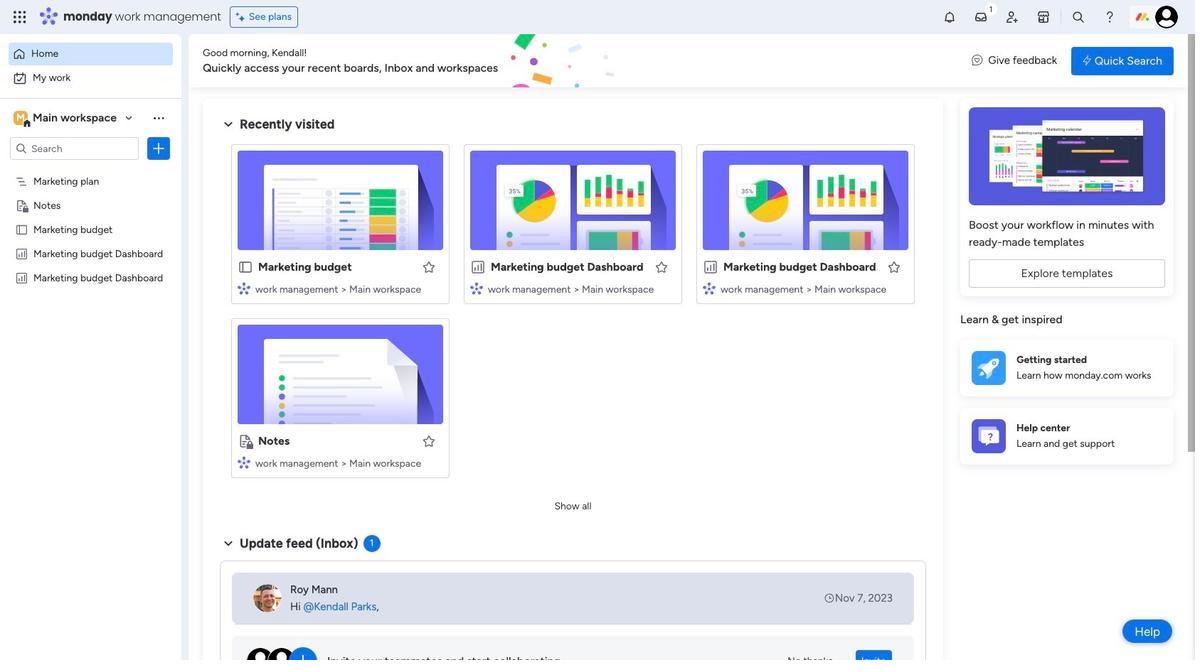 Task type: vqa. For each thing, say whether or not it's contained in the screenshot.
Add to favorites icon associated with the right Public Dashboard image
yes



Task type: describe. For each thing, give the bounding box(es) containing it.
private board image inside 'quick search results' list box
[[238, 434, 253, 450]]

quick search results list box
[[220, 133, 926, 496]]

0 horizontal spatial private board image
[[15, 198, 28, 212]]

workspace image
[[14, 110, 28, 126]]

2 add to favorites image from the left
[[887, 260, 901, 274]]

update feed image
[[974, 10, 988, 24]]

public dashboard image
[[470, 260, 486, 275]]

options image
[[152, 142, 166, 156]]

workspace options image
[[152, 111, 166, 125]]

select product image
[[13, 10, 27, 24]]

public board image
[[15, 223, 28, 236]]

v2 bolt switch image
[[1083, 53, 1091, 69]]

1 add to favorites image from the left
[[654, 260, 669, 274]]

1 element
[[363, 536, 380, 553]]

invite members image
[[1005, 10, 1019, 24]]

templates image image
[[973, 107, 1161, 206]]

v2 user feedback image
[[972, 53, 983, 69]]



Task type: locate. For each thing, give the bounding box(es) containing it.
0 vertical spatial add to favorites image
[[422, 260, 436, 274]]

list box
[[0, 166, 181, 482]]

0 vertical spatial private board image
[[15, 198, 28, 212]]

help center element
[[960, 408, 1174, 465]]

1 vertical spatial option
[[9, 67, 173, 90]]

close update feed (inbox) image
[[220, 536, 237, 553]]

component image
[[703, 282, 716, 295]]

2 add to favorites image from the top
[[422, 434, 436, 449]]

close recently visited image
[[220, 116, 237, 133]]

1 vertical spatial add to favorites image
[[422, 434, 436, 449]]

public board image
[[238, 260, 253, 275]]

1 add to favorites image from the top
[[422, 260, 436, 274]]

roy mann image
[[253, 585, 282, 613]]

search everything image
[[1071, 10, 1086, 24]]

2 vertical spatial option
[[0, 168, 181, 171]]

add to favorites image for public board image
[[422, 260, 436, 274]]

private board image
[[15, 198, 28, 212], [238, 434, 253, 450]]

add to favorites image
[[654, 260, 669, 274], [887, 260, 901, 274]]

monday marketplace image
[[1037, 10, 1051, 24]]

Search in workspace field
[[30, 141, 119, 157]]

public dashboard image
[[15, 247, 28, 260], [703, 260, 719, 275], [15, 271, 28, 285]]

option
[[9, 43, 173, 65], [9, 67, 173, 90], [0, 168, 181, 171]]

kendall parks image
[[1155, 6, 1178, 28]]

0 vertical spatial option
[[9, 43, 173, 65]]

1 image
[[985, 1, 997, 17]]

workspace selection element
[[14, 110, 119, 128]]

0 horizontal spatial add to favorites image
[[654, 260, 669, 274]]

add to favorites image
[[422, 260, 436, 274], [422, 434, 436, 449]]

notifications image
[[943, 10, 957, 24]]

1 vertical spatial private board image
[[238, 434, 253, 450]]

1 horizontal spatial add to favorites image
[[887, 260, 901, 274]]

see plans image
[[236, 9, 249, 25]]

1 horizontal spatial private board image
[[238, 434, 253, 450]]

add to favorites image for private board icon within the 'quick search results' list box
[[422, 434, 436, 449]]

getting started element
[[960, 340, 1174, 397]]

help image
[[1103, 10, 1117, 24]]



